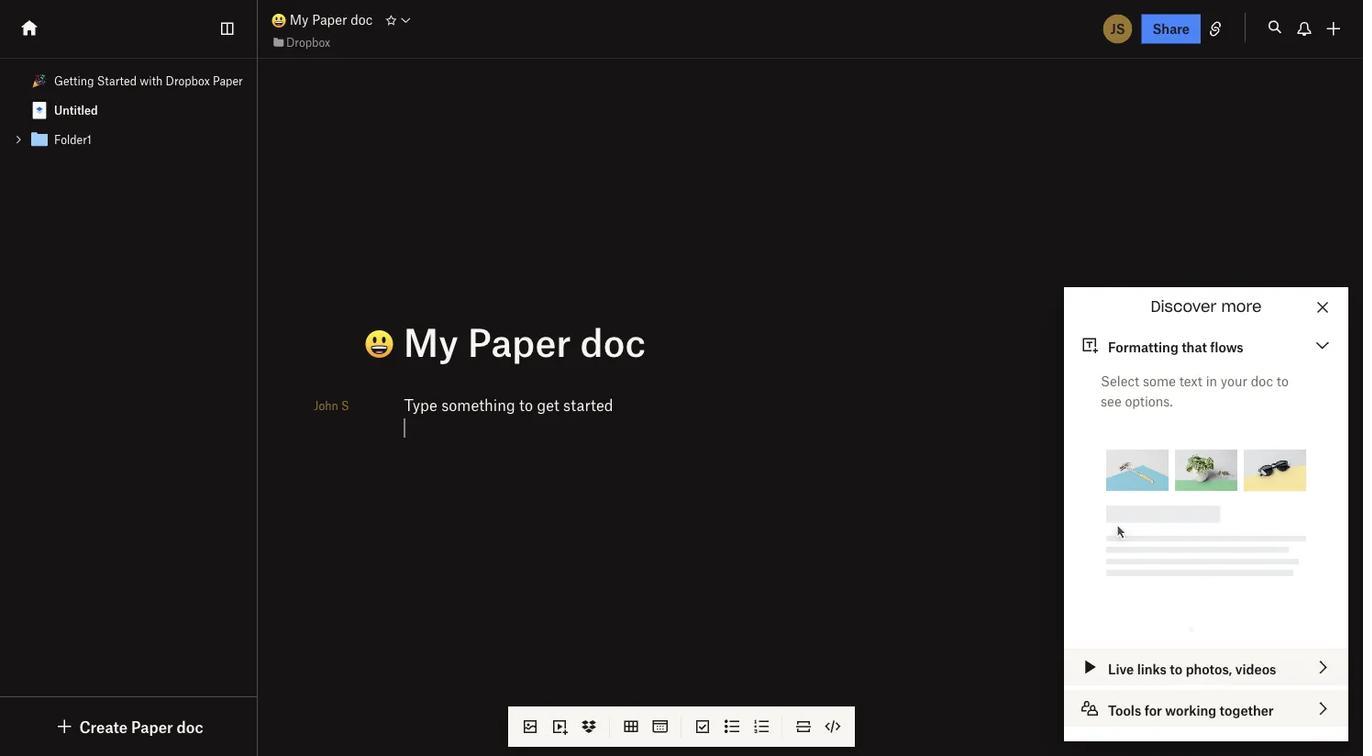 Task type: vqa. For each thing, say whether or not it's contained in the screenshot.
rightmost Screenshot
no



Task type: locate. For each thing, give the bounding box(es) containing it.
something
[[442, 395, 515, 414]]

template content image inside untitled link
[[28, 99, 50, 121]]

0 horizontal spatial to
[[519, 395, 533, 414]]

1 horizontal spatial dropbox
[[286, 35, 331, 49]]

0 vertical spatial to
[[1277, 373, 1289, 389]]

untitled
[[54, 103, 98, 117]]

to
[[1277, 373, 1289, 389], [519, 395, 533, 414], [1170, 661, 1183, 677]]

some
[[1143, 373, 1176, 389]]

your
[[1221, 373, 1248, 389]]

template content image
[[28, 99, 50, 121], [28, 128, 50, 151]]

doc right your
[[1252, 373, 1274, 389]]

to inside select some text in your doc to see options.
[[1277, 373, 1289, 389]]

my up 'type' at the bottom left of page
[[403, 318, 459, 364]]

0 horizontal spatial dropbox
[[166, 74, 210, 88]]

started
[[564, 395, 614, 414]]

with
[[140, 74, 163, 88]]

live
[[1109, 661, 1135, 677]]

1 horizontal spatial my paper doc
[[394, 318, 646, 364]]

my paper doc up type something to get started
[[394, 318, 646, 364]]

doc inside select some text in your doc to see options.
[[1252, 373, 1274, 389]]

my right grinning face with big eyes image
[[290, 12, 309, 28]]

paper right create
[[131, 717, 173, 736]]

0 horizontal spatial my
[[290, 12, 309, 28]]

/ contents list
[[0, 66, 257, 154]]

discover more
[[1151, 300, 1262, 314]]

template content image inside 'folder1' link
[[28, 128, 50, 151]]

create
[[79, 717, 128, 736]]

2 template content image from the top
[[28, 128, 50, 151]]

paper right with
[[213, 74, 243, 88]]

0 vertical spatial dropbox
[[286, 35, 331, 49]]

heading containing my paper doc
[[325, 318, 1079, 367]]

my
[[290, 12, 309, 28], [403, 318, 459, 364]]

1 vertical spatial dropbox
[[166, 74, 210, 88]]

links
[[1138, 661, 1167, 677]]

updated 5 seconds ago
[[1120, 719, 1263, 735]]

to right your
[[1277, 373, 1289, 389]]

for
[[1145, 702, 1163, 718]]

started
[[97, 74, 137, 88]]

paper inside getting started with dropbox paper link
[[213, 74, 243, 88]]

1 vertical spatial template content image
[[28, 128, 50, 151]]

1 vertical spatial to
[[519, 395, 533, 414]]

videos
[[1236, 661, 1277, 677]]

dig image
[[54, 716, 76, 738]]

see
[[1101, 393, 1122, 409]]

my paper doc
[[286, 12, 373, 28], [394, 318, 646, 364]]

1 horizontal spatial my
[[403, 318, 459, 364]]

live links to photos, videos button
[[1065, 649, 1349, 686]]

doc
[[351, 12, 373, 28], [580, 318, 646, 364], [1252, 373, 1274, 389], [177, 717, 203, 736]]

template content image right the expand folder icon
[[28, 128, 50, 151]]

to right links
[[1170, 661, 1183, 677]]

dropbox inside / contents 'list'
[[166, 74, 210, 88]]

party popper image
[[32, 73, 47, 88]]

formatting that flows
[[1109, 339, 1244, 355]]

options.
[[1125, 393, 1173, 409]]

1 horizontal spatial to
[[1170, 661, 1183, 677]]

create paper doc
[[79, 717, 203, 736]]

to inside popup button
[[1170, 661, 1183, 677]]

doc right create
[[177, 717, 203, 736]]

doc right grinning face with big eyes image
[[351, 12, 373, 28]]

text
[[1180, 373, 1203, 389]]

2 horizontal spatial to
[[1277, 373, 1289, 389]]

my paper doc link
[[272, 9, 373, 30]]

template content image down party popper icon
[[28, 99, 50, 121]]

dropbox right with
[[166, 74, 210, 88]]

doc up started
[[580, 318, 646, 364]]

heading
[[325, 318, 1079, 367]]

doc inside "popup button"
[[177, 717, 203, 736]]

1 vertical spatial my paper doc
[[394, 318, 646, 364]]

0 horizontal spatial my paper doc
[[286, 12, 373, 28]]

dropbox
[[286, 35, 331, 49], [166, 74, 210, 88]]

grinning face with big eyes image
[[272, 13, 286, 28]]

paper inside create paper doc "popup button"
[[131, 717, 173, 736]]

to left get
[[519, 395, 533, 414]]

0 vertical spatial template content image
[[28, 99, 50, 121]]

folder1
[[54, 133, 92, 146]]

get
[[537, 395, 560, 414]]

0 vertical spatial my
[[290, 12, 309, 28]]

paper
[[312, 12, 347, 28], [213, 74, 243, 88], [468, 318, 571, 364], [131, 717, 173, 736]]

discover
[[1151, 300, 1217, 314]]

working
[[1166, 702, 1217, 718]]

my paper doc up dropbox link at the left top
[[286, 12, 373, 28]]

create paper doc button
[[54, 716, 203, 738]]

2 vertical spatial to
[[1170, 661, 1183, 677]]

tools
[[1109, 702, 1142, 718]]

to for type something to get started
[[519, 395, 533, 414]]

1 template content image from the top
[[28, 99, 50, 121]]

1 vertical spatial my
[[403, 318, 459, 364]]

dropbox down my paper doc link
[[286, 35, 331, 49]]

paper up dropbox link at the left top
[[312, 12, 347, 28]]



Task type: describe. For each thing, give the bounding box(es) containing it.
share button
[[1142, 14, 1201, 44]]

formatting that flows button
[[1065, 327, 1349, 363]]

tools for working together
[[1109, 702, 1274, 718]]

formatting that flows link
[[1065, 327, 1349, 363]]

more
[[1222, 300, 1262, 314]]

select some text in your doc to see options.
[[1101, 373, 1289, 409]]

type
[[404, 395, 438, 414]]

updated
[[1120, 719, 1172, 735]]

untitled link
[[0, 95, 257, 125]]

seconds
[[1187, 719, 1237, 735]]

formatting
[[1109, 339, 1179, 355]]

type something to get started
[[404, 395, 614, 414]]

share
[[1153, 21, 1190, 37]]

live links to photos, videos
[[1109, 661, 1277, 677]]

paper up type something to get started
[[468, 318, 571, 364]]

my paper doc inside "heading"
[[394, 318, 646, 364]]

js button
[[1102, 12, 1135, 45]]

live links to photos, videos link
[[1065, 649, 1349, 686]]

that
[[1182, 339, 1208, 355]]

expand folder image
[[12, 133, 25, 146]]

5
[[1175, 719, 1183, 735]]

getting
[[54, 74, 94, 88]]

getting started with dropbox paper link
[[0, 66, 257, 95]]

getting started with dropbox paper
[[54, 74, 243, 88]]

😃
[[325, 321, 362, 367]]

flows
[[1211, 339, 1244, 355]]

dropbox link
[[272, 33, 331, 51]]

js
[[1111, 21, 1126, 37]]

in
[[1206, 373, 1218, 389]]

paper inside my paper doc link
[[312, 12, 347, 28]]

to for live links to photos, videos
[[1170, 661, 1183, 677]]

folder1 link
[[0, 125, 257, 154]]

select
[[1101, 373, 1140, 389]]

together
[[1220, 702, 1274, 718]]

ago
[[1240, 719, 1263, 735]]

tools for working together button
[[1065, 690, 1349, 727]]

photos,
[[1186, 661, 1233, 677]]

0 vertical spatial my paper doc
[[286, 12, 373, 28]]

tools for working together link
[[1065, 690, 1349, 727]]



